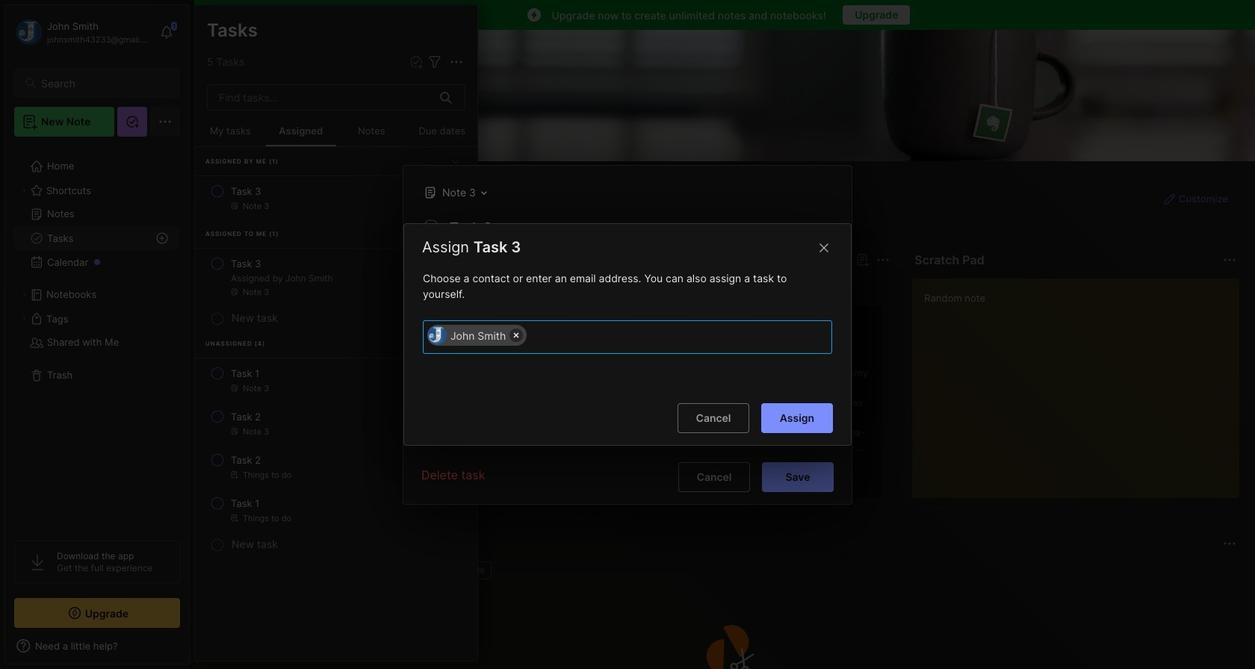 Task type: vqa. For each thing, say whether or not it's contained in the screenshot.
the rightmost big
no



Task type: describe. For each thing, give the bounding box(es) containing it.
new task image
[[409, 55, 424, 69]]

close image
[[815, 239, 833, 257]]

6 row from the top
[[201, 490, 471, 530]]

john smith image
[[427, 326, 447, 345]]

none search field inside main "element"
[[41, 74, 167, 92]]

task 1 6 cell
[[231, 366, 259, 381]]

main element
[[0, 0, 194, 669]]

expand notebooks image
[[19, 291, 28, 300]]

1 row from the top
[[201, 178, 471, 218]]

task 2 7 cell
[[231, 409, 261, 424]]

4 row from the top
[[201, 403, 471, 444]]

0 horizontal spatial tab
[[222, 278, 266, 296]]

Start writing… text field
[[925, 279, 1239, 486]]

task 1 9 cell
[[231, 496, 259, 511]]



Task type: locate. For each thing, give the bounding box(es) containing it.
Find tasks… text field
[[210, 85, 431, 110]]

task 3 3 cell
[[231, 256, 261, 271]]

tree
[[5, 146, 189, 528]]

Search text field
[[41, 76, 167, 90]]

tab
[[222, 278, 266, 296], [272, 278, 332, 296], [450, 562, 491, 580]]

row
[[201, 178, 471, 218], [201, 250, 471, 304], [201, 360, 471, 400], [201, 403, 471, 444], [201, 447, 471, 487], [201, 490, 471, 530]]

None search field
[[41, 74, 167, 92]]

expand tags image
[[19, 315, 28, 324]]

2 row from the top
[[201, 250, 471, 304]]

task 3 1 cell
[[231, 184, 261, 199]]

tree inside main "element"
[[5, 146, 189, 528]]

5 row from the top
[[201, 447, 471, 487]]

task 2 8 cell
[[231, 453, 261, 468]]

tab list
[[222, 278, 888, 296]]

2 horizontal spatial tab
[[450, 562, 491, 580]]

3 row from the top
[[201, 360, 471, 400]]

row group
[[195, 147, 477, 556], [219, 305, 1255, 508]]

1 horizontal spatial tab
[[272, 278, 332, 296]]



